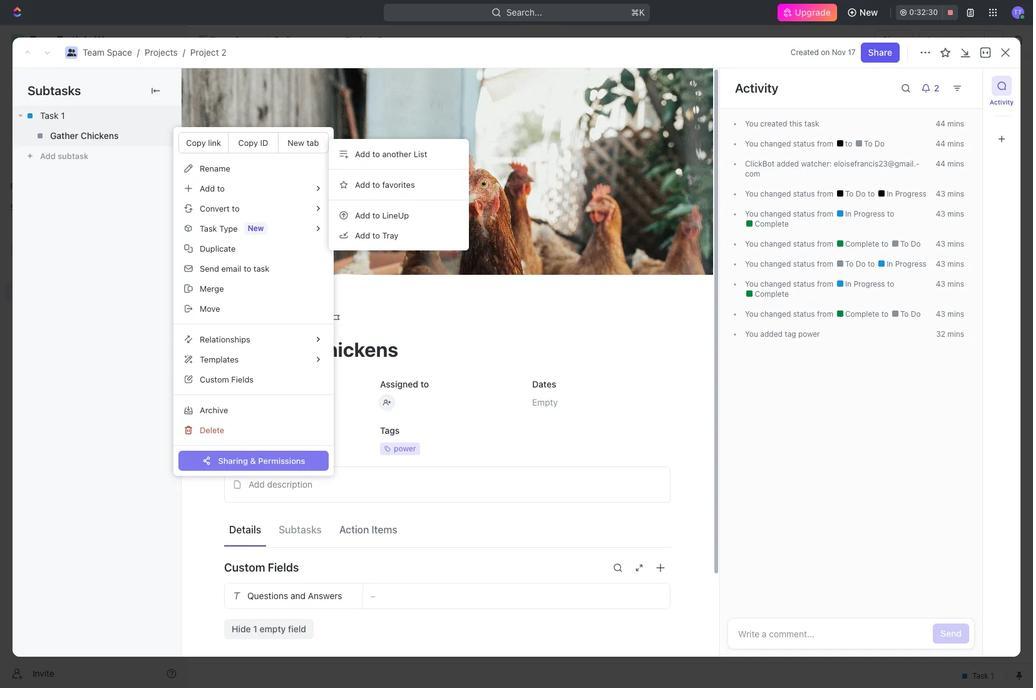 Task type: vqa. For each thing, say whether or not it's contained in the screenshot.
the topmost Space, , element
no



Task type: describe. For each thing, give the bounding box(es) containing it.
inbox link
[[5, 82, 182, 102]]

2 changed status from from the top
[[758, 189, 836, 199]]

tab
[[307, 137, 319, 148]]

copy for copy id
[[238, 137, 258, 148]]

chickens
[[81, 130, 119, 141]]

share button right 17
[[861, 43, 900, 63]]

favorites
[[382, 179, 415, 189]]

32
[[936, 329, 946, 339]]

delete button
[[179, 420, 329, 440]]

3 changed status from from the top
[[758, 209, 836, 219]]

new for new tab
[[288, 137, 304, 148]]

6 mins from the top
[[948, 239, 965, 249]]

send for send
[[941, 628, 962, 639]]

gather chickens
[[50, 130, 119, 141]]

spaces
[[10, 203, 37, 212]]

answers
[[308, 590, 342, 601]]

email
[[221, 263, 242, 273]]

task up task 2
[[252, 218, 271, 228]]

custom fields button
[[224, 553, 671, 583]]

0 horizontal spatial task 1 link
[[13, 106, 181, 126]]

details button
[[224, 519, 266, 541]]

add down duplicate button
[[252, 261, 269, 272]]

&
[[250, 456, 256, 466]]

add to lineup button
[[334, 205, 464, 225]]

you created this task
[[745, 119, 820, 128]]

1 horizontal spatial team space link
[[195, 33, 263, 48]]

tag
[[785, 329, 796, 339]]

subtasks button
[[274, 519, 327, 541]]

task left task sidebar navigation tab list
[[962, 80, 981, 91]]

add to button
[[179, 179, 329, 199]]

customize button
[[911, 112, 975, 130]]

rename
[[200, 163, 230, 173]]

hide for hide 1 empty field
[[232, 624, 251, 634]]

2 vertical spatial project
[[217, 75, 274, 95]]

hide 1 empty field
[[232, 624, 306, 634]]

1 vertical spatial add task button
[[321, 174, 375, 189]]

task 2 link
[[249, 236, 434, 254]]

task up send email to task button
[[252, 240, 271, 250]]

copy id
[[238, 137, 268, 148]]

2 43 from the top
[[936, 209, 946, 219]]

44 for changed status from
[[936, 139, 946, 148]]

fields inside button
[[231, 374, 254, 384]]

upgrade
[[795, 7, 831, 18]]

activity inside task sidebar content section
[[735, 81, 779, 95]]

add inside button
[[249, 479, 265, 490]]

3 from from the top
[[817, 209, 834, 219]]

5 you from the top
[[745, 239, 758, 249]]

1 44 from the top
[[936, 119, 946, 128]]

activity inside task sidebar navigation tab list
[[990, 98, 1014, 106]]

6 you from the top
[[745, 259, 758, 269]]

add to tray
[[355, 230, 399, 240]]

4 you from the top
[[745, 209, 758, 219]]

favorites
[[10, 182, 43, 191]]

1 horizontal spatial project 2 link
[[330, 33, 386, 48]]

task sidebar content section
[[720, 68, 983, 657]]

1 vertical spatial added
[[761, 329, 783, 339]]

5 mins from the top
[[948, 209, 965, 219]]

gather
[[50, 130, 78, 141]]

1 vertical spatial task 1
[[252, 218, 278, 228]]

1 inside 'custom fields' element
[[253, 624, 257, 634]]

assignees
[[522, 147, 559, 156]]

send button
[[933, 624, 970, 644]]

custom inside dropdown button
[[224, 561, 265, 574]]

automations button
[[920, 31, 985, 49]]

0 vertical spatial subtasks
[[28, 83, 81, 98]]

32 mins
[[936, 329, 965, 339]]

team for team space
[[210, 34, 232, 45]]

assignees button
[[506, 144, 565, 159]]

board link
[[231, 112, 258, 130]]

add to favorites
[[355, 179, 415, 189]]

gather chickens link
[[13, 126, 181, 146]]

share for share button right of 17
[[869, 47, 893, 58]]

7 from from the top
[[817, 309, 834, 319]]

list link
[[279, 112, 296, 130]]

⌘k
[[631, 7, 645, 18]]

custom fields element
[[224, 583, 671, 639]]

custom fields inside button
[[200, 374, 254, 384]]

field
[[288, 624, 306, 634]]

0 vertical spatial add task
[[943, 80, 981, 91]]

7 changed from the top
[[761, 309, 791, 319]]

1 horizontal spatial projects link
[[271, 33, 322, 48]]

2 you from the top
[[745, 139, 758, 148]]

duplicate
[[200, 243, 236, 253]]

0 vertical spatial projects
[[286, 34, 319, 45]]

add left favorites
[[355, 179, 370, 189]]

4 43 mins from the top
[[936, 259, 965, 269]]

link
[[208, 137, 221, 148]]

copy id button
[[229, 133, 278, 153]]

invite
[[33, 668, 54, 679]]

0 vertical spatial project 2
[[346, 34, 383, 45]]

7 status from the top
[[793, 309, 815, 319]]

action items button
[[334, 519, 403, 541]]

another
[[382, 149, 412, 159]]

1 from from the top
[[817, 139, 834, 148]]

empty
[[260, 624, 286, 634]]

10 mins from the top
[[948, 329, 965, 339]]

space for team space
[[235, 34, 260, 45]]

home link
[[5, 61, 182, 81]]

0 horizontal spatial project 2 link
[[190, 47, 227, 58]]

add to tray button
[[334, 225, 464, 246]]

favorites button
[[5, 179, 48, 194]]

assigned to
[[380, 379, 429, 389]]

tags
[[380, 425, 400, 436]]

task for send email to task
[[254, 263, 270, 273]]

9 you from the top
[[745, 329, 758, 339]]

action
[[339, 524, 369, 536]]

6 changed status from from the top
[[758, 279, 836, 289]]

1 changed from the top
[[761, 139, 791, 148]]

user group image inside tree
[[13, 246, 22, 253]]

board
[[234, 116, 258, 126]]

custom fields button
[[179, 370, 329, 390]]

2 mins from the top
[[948, 139, 965, 148]]

automations
[[926, 34, 978, 45]]

added watcher:
[[775, 159, 834, 168]]

2 horizontal spatial 1
[[274, 218, 278, 228]]

space for team space / projects / project 2
[[107, 47, 132, 58]]

0 horizontal spatial projects link
[[145, 47, 178, 58]]

5 changed from the top
[[761, 259, 791, 269]]

6 status from the top
[[793, 279, 815, 289]]

sidebar navigation
[[0, 25, 187, 688]]

permissions
[[258, 456, 305, 466]]

table link
[[377, 112, 402, 130]]

44 for added watcher:
[[936, 159, 946, 168]]

3 43 from the top
[[936, 239, 946, 249]]

clickbot
[[745, 159, 775, 168]]

this
[[790, 119, 803, 128]]

1 mins from the top
[[948, 119, 965, 128]]

tree inside sidebar "navigation"
[[5, 218, 182, 387]]

send email to task
[[200, 263, 270, 273]]

task up dashboards
[[40, 110, 59, 121]]

task down task 2
[[271, 261, 289, 272]]

2 from from the top
[[817, 189, 834, 199]]

task 2
[[252, 240, 279, 250]]

com
[[745, 159, 920, 179]]

list inside button
[[414, 149, 427, 159]]

0 horizontal spatial add task
[[252, 261, 289, 272]]

table
[[380, 116, 402, 126]]

new tab
[[288, 137, 319, 148]]

add up the customize
[[943, 80, 960, 91]]

share for share button underneath the 0:32:30
[[883, 34, 907, 45]]

docs link
[[5, 103, 182, 123]]

new tab button
[[278, 133, 328, 153]]

add down "rename"
[[200, 183, 215, 193]]

add to
[[200, 183, 225, 193]]

send for send email to task
[[200, 263, 219, 273]]

dashboards
[[30, 129, 79, 140]]

watcher:
[[801, 159, 832, 168]]

add to lineup button
[[334, 205, 464, 225]]

task for you created this task
[[805, 119, 820, 128]]

add to another list button
[[334, 144, 464, 164]]

add description
[[249, 479, 313, 490]]

duplicate button
[[179, 239, 329, 259]]

add up "add to tray" in the top of the page
[[355, 210, 370, 220]]



Task type: locate. For each thing, give the bounding box(es) containing it.
add task
[[943, 80, 981, 91], [336, 177, 370, 186], [252, 261, 289, 272]]

dates
[[532, 379, 556, 389]]

lineup
[[382, 210, 409, 220]]

nov
[[832, 48, 846, 57]]

0:32:30 button
[[896, 5, 958, 20]]

1 horizontal spatial activity
[[990, 98, 1014, 106]]

and
[[291, 590, 306, 601]]

add task button up the customize
[[935, 76, 988, 96]]

1 vertical spatial activity
[[990, 98, 1014, 106]]

1 status from the top
[[793, 139, 815, 148]]

1 vertical spatial custom fields
[[224, 561, 299, 574]]

0 vertical spatial project
[[346, 34, 375, 45]]

1 horizontal spatial user group image
[[67, 49, 76, 56]]

0 horizontal spatial send
[[200, 263, 219, 273]]

do
[[875, 139, 885, 148], [856, 189, 866, 199], [911, 239, 921, 249], [856, 259, 866, 269], [911, 309, 921, 319]]

user group image left team space
[[199, 37, 207, 43]]

tree
[[5, 218, 182, 387]]

task inside section
[[805, 119, 820, 128]]

1 copy from the left
[[186, 137, 206, 148]]

2 changed from the top
[[761, 189, 791, 199]]

5 43 from the top
[[936, 279, 946, 289]]

0 vertical spatial share
[[883, 34, 907, 45]]

3 changed from the top
[[761, 209, 791, 219]]

0 vertical spatial send
[[200, 263, 219, 273]]

3 status from the top
[[793, 209, 815, 219]]

2 vertical spatial 1
[[253, 624, 257, 634]]

complete
[[753, 219, 789, 229], [843, 239, 882, 249], [753, 289, 789, 299], [843, 309, 882, 319]]

0 vertical spatial user group image
[[199, 37, 207, 43]]

1 vertical spatial share
[[869, 47, 893, 58]]

custom fields up 'archive'
[[200, 374, 254, 384]]

0 horizontal spatial hide
[[232, 624, 251, 634]]

changed
[[761, 139, 791, 148], [761, 189, 791, 199], [761, 209, 791, 219], [761, 239, 791, 249], [761, 259, 791, 269], [761, 279, 791, 289], [761, 309, 791, 319]]

0 vertical spatial custom fields
[[200, 374, 254, 384]]

1 vertical spatial new
[[288, 137, 304, 148]]

questions and answers
[[247, 590, 342, 601]]

team space
[[210, 34, 260, 45]]

task left favorites
[[353, 177, 370, 186]]

2 vertical spatial user group image
[[13, 246, 22, 253]]

you added tag power
[[745, 329, 820, 339]]

2 vertical spatial 44
[[936, 159, 946, 168]]

1 horizontal spatial task 1
[[252, 218, 278, 228]]

team for team space / projects / project 2
[[83, 47, 104, 58]]

send inside button
[[941, 628, 962, 639]]

dashboards link
[[5, 125, 182, 145]]

1 you from the top
[[745, 119, 758, 128]]

1 vertical spatial space
[[107, 47, 132, 58]]

activity
[[735, 81, 779, 95], [990, 98, 1014, 106]]

hide for hide
[[650, 147, 667, 156]]

add left tray
[[355, 230, 370, 240]]

2 vertical spatial 44 mins
[[936, 159, 965, 168]]

43
[[936, 189, 946, 199], [936, 209, 946, 219], [936, 239, 946, 249], [936, 259, 946, 269], [936, 279, 946, 289], [936, 309, 946, 319]]

0 vertical spatial 1
[[61, 110, 65, 121]]

task inside button
[[254, 263, 270, 273]]

0 horizontal spatial team space link
[[83, 47, 132, 58]]

docs
[[30, 108, 51, 118]]

1 vertical spatial task
[[254, 263, 270, 273]]

add task button down task 2
[[247, 259, 294, 274]]

to inside button
[[244, 263, 251, 273]]

1 43 mins from the top
[[936, 189, 965, 199]]

1 horizontal spatial task 1 link
[[249, 214, 434, 232]]

1 vertical spatial task 1 link
[[249, 214, 434, 232]]

0 horizontal spatial task
[[254, 263, 270, 273]]

calendar
[[320, 116, 357, 126]]

add to another list
[[355, 149, 427, 159]]

4 mins from the top
[[948, 189, 965, 199]]

0 horizontal spatial list
[[281, 116, 296, 126]]

0 vertical spatial new
[[860, 7, 878, 18]]

1 vertical spatial list
[[414, 149, 427, 159]]

1 changed status from from the top
[[758, 139, 836, 148]]

created
[[761, 119, 788, 128]]

list up the new tab
[[281, 116, 296, 126]]

share button down the 0:32:30
[[875, 30, 914, 50]]

id
[[260, 137, 268, 148]]

0 horizontal spatial space
[[107, 47, 132, 58]]

2 43 mins from the top
[[936, 209, 965, 219]]

1 horizontal spatial team
[[210, 34, 232, 45]]

status
[[228, 379, 255, 389]]

delete
[[200, 425, 224, 435]]

team
[[210, 34, 232, 45], [83, 47, 104, 58]]

hide inside 'custom fields' element
[[232, 624, 251, 634]]

4 changed status from from the top
[[758, 239, 836, 249]]

0 vertical spatial task 1 link
[[13, 106, 181, 126]]

Search tasks... text field
[[878, 142, 1003, 161]]

Edit task name text field
[[224, 337, 671, 361]]

projects
[[286, 34, 319, 45], [145, 47, 178, 58]]

send inside button
[[200, 263, 219, 273]]

new left the 0:32:30
[[860, 7, 878, 18]]

2 vertical spatial add task button
[[247, 259, 294, 274]]

44 mins for added watcher:
[[936, 159, 965, 168]]

1 vertical spatial subtasks
[[279, 524, 322, 536]]

user group image
[[199, 37, 207, 43], [67, 49, 76, 56], [13, 246, 22, 253]]

new for new
[[860, 7, 878, 18]]

hide button
[[645, 144, 672, 159]]

44 mins for changed status from
[[936, 139, 965, 148]]

share right 17
[[869, 47, 893, 58]]

0 horizontal spatial copy
[[186, 137, 206, 148]]

task 1 link
[[13, 106, 181, 126], [249, 214, 434, 232]]

add down the sharing & permissions button
[[249, 479, 265, 490]]

1 horizontal spatial send
[[941, 628, 962, 639]]

43 mins
[[936, 189, 965, 199], [936, 209, 965, 219], [936, 239, 965, 249], [936, 259, 965, 269], [936, 279, 965, 289], [936, 309, 965, 319]]

gantt
[[425, 116, 448, 126]]

0 vertical spatial task
[[805, 119, 820, 128]]

sharing & permissions button
[[179, 451, 329, 471]]

gantt link
[[423, 112, 448, 130]]

2 status from the top
[[793, 189, 815, 199]]

project 2
[[346, 34, 383, 45], [217, 75, 292, 95]]

2 44 from the top
[[936, 139, 946, 148]]

custom up "questions"
[[224, 561, 265, 574]]

subtasks
[[28, 83, 81, 98], [279, 524, 322, 536]]

0 vertical spatial team
[[210, 34, 232, 45]]

8 mins from the top
[[948, 279, 965, 289]]

list right another
[[414, 149, 427, 159]]

add task up the customize
[[943, 80, 981, 91]]

1 left empty
[[253, 624, 257, 634]]

0 vertical spatial custom
[[200, 374, 229, 384]]

subtasks down description on the bottom left of page
[[279, 524, 322, 536]]

added right clickbot
[[777, 159, 799, 168]]

fields inside dropdown button
[[268, 561, 299, 574]]

send
[[200, 263, 219, 273], [941, 628, 962, 639]]

1 vertical spatial send
[[941, 628, 962, 639]]

hide inside button
[[650, 147, 667, 156]]

1 horizontal spatial add task
[[336, 177, 370, 186]]

new inside new tab button
[[288, 137, 304, 148]]

0 horizontal spatial new
[[288, 137, 304, 148]]

added left tag
[[761, 329, 783, 339]]

0 horizontal spatial add task button
[[247, 259, 294, 274]]

task down duplicate button
[[254, 263, 270, 273]]

eloisefrancis23@gmail. com
[[745, 159, 920, 179]]

/
[[265, 34, 268, 45], [325, 34, 327, 45], [137, 47, 140, 58], [183, 47, 185, 58]]

description
[[267, 479, 313, 490]]

custom up 'archive'
[[200, 374, 229, 384]]

1 44 mins from the top
[[936, 119, 965, 128]]

6 43 from the top
[[936, 309, 946, 319]]

6 43 mins from the top
[[936, 309, 965, 319]]

6 from from the top
[[817, 279, 834, 289]]

2 horizontal spatial add task button
[[935, 76, 988, 96]]

17
[[848, 48, 856, 57]]

1 vertical spatial custom
[[224, 561, 265, 574]]

calendar link
[[317, 112, 357, 130]]

subtasks down home
[[28, 83, 81, 98]]

add left add to favorites
[[336, 177, 351, 186]]

team space / projects / project 2
[[83, 47, 227, 58]]

0 horizontal spatial project 2
[[217, 75, 292, 95]]

share down new button on the top
[[883, 34, 907, 45]]

task 1 up dashboards
[[40, 110, 65, 121]]

team space link
[[195, 33, 263, 48], [83, 47, 132, 58]]

task 1 link up task 2 link on the left of page
[[249, 214, 434, 232]]

1 horizontal spatial 1
[[253, 624, 257, 634]]

0 vertical spatial 44
[[936, 119, 946, 128]]

fields up archive button
[[231, 374, 254, 384]]

0 vertical spatial fields
[[231, 374, 254, 384]]

2 horizontal spatial user group image
[[199, 37, 207, 43]]

merge
[[200, 283, 224, 293]]

1 vertical spatial team
[[83, 47, 104, 58]]

0 vertical spatial 44 mins
[[936, 119, 965, 128]]

new button
[[842, 3, 886, 23]]

new left tab
[[288, 137, 304, 148]]

task 1 up task 2
[[252, 218, 278, 228]]

task
[[805, 119, 820, 128], [254, 263, 270, 273]]

5 43 mins from the top
[[936, 279, 965, 289]]

3 mins from the top
[[948, 159, 965, 168]]

task 1 link up chickens
[[13, 106, 181, 126]]

upgrade link
[[778, 4, 837, 21]]

0 horizontal spatial user group image
[[13, 246, 22, 253]]

1 horizontal spatial copy
[[238, 137, 258, 148]]

3 43 mins from the top
[[936, 239, 965, 249]]

tray
[[382, 230, 399, 240]]

in progress
[[885, 189, 927, 199], [843, 209, 888, 219], [885, 259, 927, 269], [843, 279, 888, 289]]

1 horizontal spatial project 2
[[346, 34, 383, 45]]

inbox
[[30, 86, 52, 97]]

search...
[[506, 7, 542, 18]]

eloisefrancis23@gmail.
[[834, 159, 920, 168]]

2 44 mins from the top
[[936, 139, 965, 148]]

status
[[793, 139, 815, 148], [793, 189, 815, 199], [793, 209, 815, 219], [793, 239, 815, 249], [793, 259, 815, 269], [793, 279, 815, 289], [793, 309, 815, 319]]

5 from from the top
[[817, 259, 834, 269]]

new inside new button
[[860, 7, 878, 18]]

0 horizontal spatial activity
[[735, 81, 779, 95]]

0 vertical spatial list
[[281, 116, 296, 126]]

0 horizontal spatial projects
[[145, 47, 178, 58]]

7 changed status from from the top
[[758, 309, 836, 319]]

1 horizontal spatial projects
[[286, 34, 319, 45]]

custom fields inside dropdown button
[[224, 561, 299, 574]]

copy link
[[186, 137, 221, 148]]

1 vertical spatial 1
[[274, 218, 278, 228]]

1 vertical spatial 44 mins
[[936, 139, 965, 148]]

copy inside button
[[238, 137, 258, 148]]

3 44 mins from the top
[[936, 159, 965, 168]]

1 up task 2
[[274, 218, 278, 228]]

custom fields up "questions"
[[224, 561, 299, 574]]

4 changed from the top
[[761, 239, 791, 249]]

3 44 from the top
[[936, 159, 946, 168]]

copy left id
[[238, 137, 258, 148]]

1 horizontal spatial subtasks
[[279, 524, 322, 536]]

task right this
[[805, 119, 820, 128]]

add task down task 2
[[252, 261, 289, 272]]

9 mins from the top
[[948, 309, 965, 319]]

2 copy from the left
[[238, 137, 258, 148]]

0 horizontal spatial fields
[[231, 374, 254, 384]]

3 you from the top
[[745, 189, 758, 199]]

5 changed status from from the top
[[758, 259, 836, 269]]

0 vertical spatial hide
[[650, 147, 667, 156]]

created
[[791, 48, 819, 57]]

4 status from the top
[[793, 239, 815, 249]]

to
[[846, 139, 855, 148], [864, 139, 873, 148], [372, 149, 380, 159], [372, 179, 380, 189], [217, 183, 225, 193], [846, 189, 854, 199], [868, 189, 877, 199], [888, 209, 895, 219], [372, 210, 380, 220], [372, 230, 380, 240], [882, 239, 891, 249], [901, 239, 909, 249], [846, 259, 854, 269], [868, 259, 877, 269], [244, 263, 251, 273], [888, 279, 895, 289], [882, 309, 891, 319], [901, 309, 909, 319], [421, 379, 429, 389]]

add description button
[[229, 475, 666, 495]]

task 1
[[40, 110, 65, 121], [252, 218, 278, 228]]

copy left link
[[186, 137, 206, 148]]

1 horizontal spatial fields
[[268, 561, 299, 574]]

1 vertical spatial project
[[190, 47, 219, 58]]

1 43 from the top
[[936, 189, 946, 199]]

from
[[817, 139, 834, 148], [817, 189, 834, 199], [817, 209, 834, 219], [817, 239, 834, 249], [817, 259, 834, 269], [817, 279, 834, 289], [817, 309, 834, 319]]

8 you from the top
[[745, 309, 758, 319]]

1 horizontal spatial list
[[414, 149, 427, 159]]

5 status from the top
[[793, 259, 815, 269]]

fields up questions and answers
[[268, 561, 299, 574]]

1 vertical spatial hide
[[232, 624, 251, 634]]

1 vertical spatial projects
[[145, 47, 178, 58]]

1 horizontal spatial space
[[235, 34, 260, 45]]

send email to task button
[[179, 259, 329, 279]]

7 mins from the top
[[948, 259, 965, 269]]

1 horizontal spatial new
[[860, 7, 878, 18]]

7 you from the top
[[745, 279, 758, 289]]

0 vertical spatial space
[[235, 34, 260, 45]]

1 horizontal spatial task
[[805, 119, 820, 128]]

add to lineup
[[355, 210, 409, 220]]

details
[[229, 524, 261, 536]]

on
[[821, 48, 830, 57]]

custom inside button
[[200, 374, 229, 384]]

0 vertical spatial add task button
[[935, 76, 988, 96]]

1 horizontal spatial add task button
[[321, 174, 375, 189]]

4 from from the top
[[817, 239, 834, 249]]

2 vertical spatial add task
[[252, 261, 289, 272]]

add to another list button
[[334, 144, 464, 164]]

fields
[[231, 374, 254, 384], [268, 561, 299, 574]]

add to button
[[179, 179, 329, 199]]

user group image up home link
[[67, 49, 76, 56]]

assigned
[[380, 379, 418, 389]]

0 horizontal spatial task 1
[[40, 110, 65, 121]]

6 changed from the top
[[761, 279, 791, 289]]

1 vertical spatial fields
[[268, 561, 299, 574]]

0 horizontal spatial subtasks
[[28, 83, 81, 98]]

4 43 from the top
[[936, 259, 946, 269]]

2 horizontal spatial add task
[[943, 80, 981, 91]]

1 vertical spatial user group image
[[67, 49, 76, 56]]

subtasks inside button
[[279, 524, 322, 536]]

user group image down spaces
[[13, 246, 22, 253]]

task sidebar navigation tab list
[[988, 76, 1016, 149]]

0 vertical spatial added
[[777, 159, 799, 168]]

questions
[[247, 590, 288, 601]]

0 horizontal spatial 1
[[61, 110, 65, 121]]

copy for copy link
[[186, 137, 206, 148]]

1 vertical spatial add task
[[336, 177, 370, 186]]

0 vertical spatial task 1
[[40, 110, 65, 121]]

mins
[[948, 119, 965, 128], [948, 139, 965, 148], [948, 159, 965, 168], [948, 189, 965, 199], [948, 209, 965, 219], [948, 239, 965, 249], [948, 259, 965, 269], [948, 279, 965, 289], [948, 309, 965, 319], [948, 329, 965, 339]]

add task up add to lineup
[[336, 177, 370, 186]]

1 vertical spatial project 2
[[217, 75, 292, 95]]

add task button up add to lineup
[[321, 174, 375, 189]]

0 vertical spatial activity
[[735, 81, 779, 95]]

copy inside 'button'
[[186, 137, 206, 148]]

1 up gather
[[61, 110, 65, 121]]

add left another
[[355, 149, 370, 159]]

power
[[799, 329, 820, 339]]



